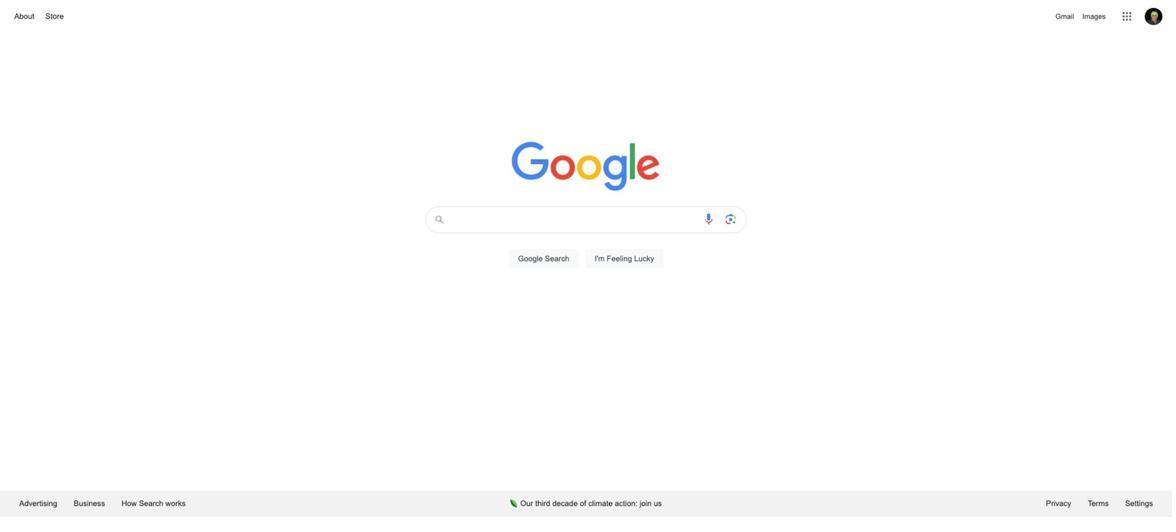 Task type: describe. For each thing, give the bounding box(es) containing it.
google image
[[512, 142, 661, 192]]

search by image image
[[724, 213, 738, 226]]



Task type: locate. For each thing, give the bounding box(es) containing it.
search by voice image
[[702, 213, 716, 226]]

None search field
[[11, 203, 1162, 282]]



Task type: vqa. For each thing, say whether or not it's contained in the screenshot.
Joppa inside the 'button'
no



